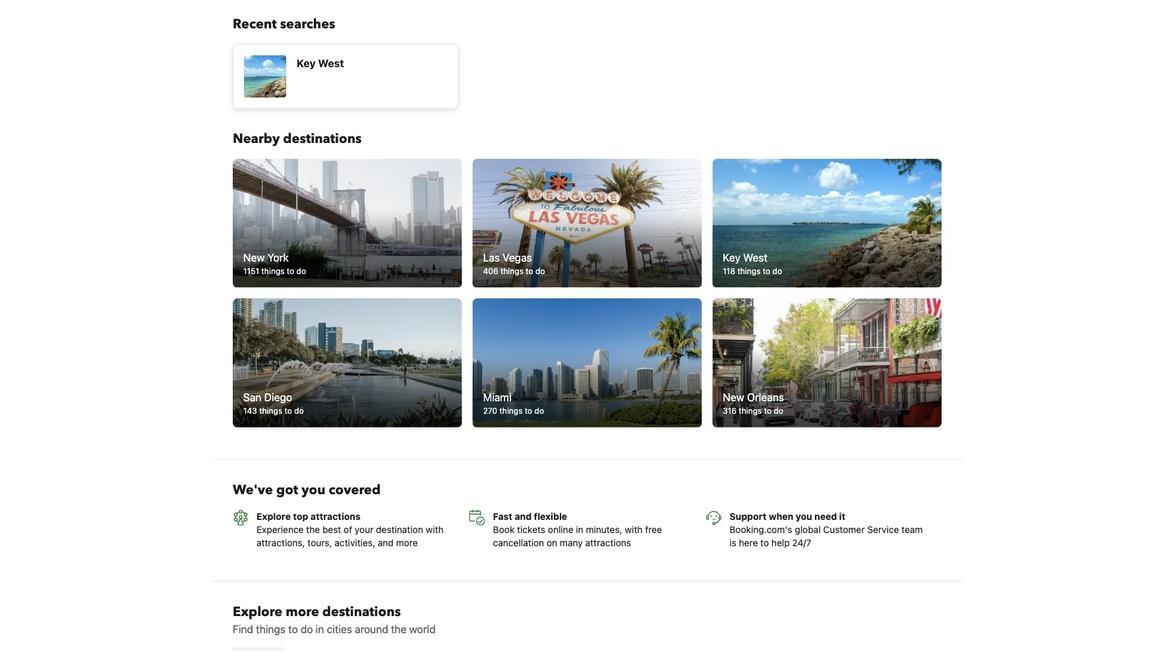 Task type: describe. For each thing, give the bounding box(es) containing it.
to inside key west 118 things to do
[[763, 267, 771, 276]]

more inside explore top attractions experience the best of your destination with attractions, tours, activities, and more
[[396, 537, 418, 548]]

activities,
[[335, 537, 375, 548]]

and inside fast and flexible book tickets online in minutes, with free cancellation on many attractions
[[515, 511, 532, 522]]

do for key west
[[773, 267, 782, 276]]

help
[[772, 537, 790, 548]]

miami
[[483, 391, 512, 404]]

things for new york
[[262, 267, 285, 276]]

fast
[[493, 511, 513, 522]]

your
[[355, 524, 374, 535]]

270
[[483, 407, 497, 416]]

cancellation
[[493, 537, 544, 548]]

do inside miami 270 things to do
[[535, 407, 544, 416]]

need
[[815, 511, 837, 522]]

orleans
[[747, 391, 784, 404]]

attractions inside explore top attractions experience the best of your destination with attractions, tours, activities, and more
[[311, 511, 361, 522]]

118
[[723, 267, 736, 276]]

got
[[276, 481, 298, 499]]

to inside new york 1151 things to do
[[287, 267, 294, 276]]

vegas
[[503, 251, 532, 264]]

it
[[840, 511, 846, 522]]

nearby
[[233, 130, 280, 148]]

new york image
[[233, 159, 462, 288]]

york
[[268, 251, 289, 264]]

key west
[[297, 57, 344, 70]]

explore top attractions experience the best of your destination with attractions, tours, activities, and more
[[257, 511, 444, 548]]

and inside explore top attractions experience the best of your destination with attractions, tours, activities, and more
[[378, 537, 394, 548]]

las
[[483, 251, 500, 264]]

miami 270 things to do
[[483, 391, 544, 416]]

we've got you covered
[[233, 481, 381, 499]]

miami image
[[473, 299, 702, 428]]

las vegas 406 things to do
[[483, 251, 545, 276]]

do inside explore more destinations find things to do in cities around the world
[[301, 623, 313, 636]]

minutes,
[[586, 524, 623, 535]]

you for got
[[302, 481, 326, 499]]

recent searches
[[233, 15, 336, 33]]

do for las vegas
[[536, 267, 545, 276]]

san
[[243, 391, 262, 404]]

key west 118 things to do
[[723, 251, 782, 276]]

to inside explore more destinations find things to do in cities around the world
[[288, 623, 298, 636]]

searches
[[280, 15, 336, 33]]

san diego 143 things to do
[[243, 391, 304, 416]]

0 vertical spatial destinations
[[283, 130, 362, 148]]

tickets
[[517, 524, 546, 535]]

new york 1151 things to do
[[243, 251, 306, 276]]

in inside fast and flexible book tickets online in minutes, with free cancellation on many attractions
[[576, 524, 584, 535]]

143
[[243, 407, 257, 416]]

attractions inside fast and flexible book tickets online in minutes, with free cancellation on many attractions
[[585, 537, 631, 548]]

las vegas image
[[473, 159, 702, 288]]

booking.com's
[[730, 524, 793, 535]]

here
[[739, 537, 758, 548]]

explore for explore more destinations
[[233, 603, 283, 621]]

support
[[730, 511, 767, 522]]

online
[[548, 524, 574, 535]]

best
[[323, 524, 341, 535]]

things for new orleans
[[739, 407, 762, 416]]

tours,
[[308, 537, 332, 548]]

the inside explore more destinations find things to do in cities around the world
[[391, 623, 407, 636]]

things for san diego
[[259, 407, 282, 416]]

to inside san diego 143 things to do
[[285, 407, 292, 416]]



Task type: locate. For each thing, give the bounding box(es) containing it.
do right 118
[[773, 267, 782, 276]]

new for new orleans
[[723, 391, 745, 404]]

you for when
[[796, 511, 813, 522]]

west for key west
[[318, 57, 344, 70]]

destinations
[[283, 130, 362, 148], [322, 603, 401, 621]]

things down york
[[262, 267, 285, 276]]

explore
[[257, 511, 291, 522], [233, 603, 283, 621]]

0 horizontal spatial in
[[316, 623, 324, 636]]

1 vertical spatial destinations
[[322, 603, 401, 621]]

things for key west
[[738, 267, 761, 276]]

1 vertical spatial attractions
[[585, 537, 631, 548]]

406
[[483, 267, 498, 276]]

the left world in the bottom of the page
[[391, 623, 407, 636]]

do
[[297, 267, 306, 276], [536, 267, 545, 276], [773, 267, 782, 276], [294, 407, 304, 416], [535, 407, 544, 416], [774, 407, 784, 416], [301, 623, 313, 636]]

things inside new orleans 316 things to do
[[739, 407, 762, 416]]

attractions,
[[257, 537, 305, 548]]

and down the destination
[[378, 537, 394, 548]]

things for las vegas
[[501, 267, 524, 276]]

24/7
[[793, 537, 812, 548]]

key up 118
[[723, 251, 741, 264]]

1 horizontal spatial the
[[391, 623, 407, 636]]

0 vertical spatial in
[[576, 524, 584, 535]]

new inside new orleans 316 things to do
[[723, 391, 745, 404]]

explore inside explore more destinations find things to do in cities around the world
[[233, 603, 283, 621]]

with inside fast and flexible book tickets online in minutes, with free cancellation on many attractions
[[625, 524, 643, 535]]

0 vertical spatial explore
[[257, 511, 291, 522]]

team
[[902, 524, 923, 535]]

things right 118
[[738, 267, 761, 276]]

to inside miami 270 things to do
[[525, 407, 533, 416]]

do down orleans
[[774, 407, 784, 416]]

do for new york
[[297, 267, 306, 276]]

you right got at the left bottom
[[302, 481, 326, 499]]

support when you need it booking.com's global customer service team is here to help 24/7
[[730, 511, 923, 548]]

do right 143
[[294, 407, 304, 416]]

0 vertical spatial and
[[515, 511, 532, 522]]

in
[[576, 524, 584, 535], [316, 623, 324, 636]]

1 horizontal spatial more
[[396, 537, 418, 548]]

to left the cities
[[288, 623, 298, 636]]

1 vertical spatial and
[[378, 537, 394, 548]]

explore up 'experience'
[[257, 511, 291, 522]]

do inside key west 118 things to do
[[773, 267, 782, 276]]

in inside explore more destinations find things to do in cities around the world
[[316, 623, 324, 636]]

1 vertical spatial new
[[723, 391, 745, 404]]

do inside new orleans 316 things to do
[[774, 407, 784, 416]]

with right the destination
[[426, 524, 444, 535]]

0 horizontal spatial new
[[243, 251, 265, 264]]

you
[[302, 481, 326, 499], [796, 511, 813, 522]]

1 vertical spatial west
[[744, 251, 768, 264]]

do inside san diego 143 things to do
[[294, 407, 304, 416]]

to down york
[[287, 267, 294, 276]]

1 horizontal spatial you
[[796, 511, 813, 522]]

of
[[344, 524, 352, 535]]

things down vegas
[[501, 267, 524, 276]]

new orleans 316 things to do
[[723, 391, 784, 416]]

0 vertical spatial the
[[306, 524, 320, 535]]

you inside support when you need it booking.com's global customer service team is here to help 24/7
[[796, 511, 813, 522]]

0 horizontal spatial key
[[297, 57, 316, 70]]

things right find
[[256, 623, 286, 636]]

do inside "las vegas 406 things to do"
[[536, 267, 545, 276]]

explore for explore top attractions
[[257, 511, 291, 522]]

free
[[645, 524, 662, 535]]

things inside explore more destinations find things to do in cities around the world
[[256, 623, 286, 636]]

do left the cities
[[301, 623, 313, 636]]

0 horizontal spatial attractions
[[311, 511, 361, 522]]

to right 270
[[525, 407, 533, 416]]

explore inside explore top attractions experience the best of your destination with attractions, tours, activities, and more
[[257, 511, 291, 522]]

in left the cities
[[316, 623, 324, 636]]

key west image
[[713, 159, 942, 288]]

to inside support when you need it booking.com's global customer service team is here to help 24/7
[[761, 537, 769, 548]]

fast and flexible book tickets online in minutes, with free cancellation on many attractions
[[493, 511, 662, 548]]

the up "tours,"
[[306, 524, 320, 535]]

to down booking.com's
[[761, 537, 769, 548]]

0 horizontal spatial the
[[306, 524, 320, 535]]

do right 406
[[536, 267, 545, 276]]

do right 1151
[[297, 267, 306, 276]]

experience
[[257, 524, 304, 535]]

flexible
[[534, 511, 567, 522]]

and up tickets at left
[[515, 511, 532, 522]]

to right 118
[[763, 267, 771, 276]]

customer
[[824, 524, 865, 535]]

diego
[[264, 391, 292, 404]]

more inside explore more destinations find things to do in cities around the world
[[286, 603, 319, 621]]

do right 270
[[535, 407, 544, 416]]

attractions
[[311, 511, 361, 522], [585, 537, 631, 548]]

1 vertical spatial you
[[796, 511, 813, 522]]

book
[[493, 524, 515, 535]]

more
[[396, 537, 418, 548], [286, 603, 319, 621]]

to down orleans
[[764, 407, 772, 416]]

new for new york
[[243, 251, 265, 264]]

1151
[[243, 267, 259, 276]]

316
[[723, 407, 737, 416]]

new inside new york 1151 things to do
[[243, 251, 265, 264]]

things inside san diego 143 things to do
[[259, 407, 282, 416]]

to inside new orleans 316 things to do
[[764, 407, 772, 416]]

when
[[769, 511, 794, 522]]

west inside key west 118 things to do
[[744, 251, 768, 264]]

things
[[262, 267, 285, 276], [501, 267, 524, 276], [738, 267, 761, 276], [259, 407, 282, 416], [500, 407, 523, 416], [739, 407, 762, 416], [256, 623, 286, 636]]

0 horizontal spatial you
[[302, 481, 326, 499]]

things down 'diego'
[[259, 407, 282, 416]]

things down the miami
[[500, 407, 523, 416]]

do inside new york 1151 things to do
[[297, 267, 306, 276]]

destination
[[376, 524, 423, 535]]

things inside "las vegas 406 things to do"
[[501, 267, 524, 276]]

1 horizontal spatial attractions
[[585, 537, 631, 548]]

2 with from the left
[[625, 524, 643, 535]]

covered
[[329, 481, 381, 499]]

key for key west 118 things to do
[[723, 251, 741, 264]]

attractions down minutes,
[[585, 537, 631, 548]]

explore more destinations find things to do in cities around the world
[[233, 603, 436, 636]]

nearby destinations
[[233, 130, 362, 148]]

do for san diego
[[294, 407, 304, 416]]

0 vertical spatial you
[[302, 481, 326, 499]]

to inside "las vegas 406 things to do"
[[526, 267, 533, 276]]

0 horizontal spatial west
[[318, 57, 344, 70]]

we've
[[233, 481, 273, 499]]

0 horizontal spatial with
[[426, 524, 444, 535]]

and
[[515, 511, 532, 522], [378, 537, 394, 548]]

top
[[293, 511, 308, 522]]

things inside key west 118 things to do
[[738, 267, 761, 276]]

new up 316
[[723, 391, 745, 404]]

key inside key west 118 things to do
[[723, 251, 741, 264]]

cities
[[327, 623, 352, 636]]

things down orleans
[[739, 407, 762, 416]]

west for key west 118 things to do
[[744, 251, 768, 264]]

key
[[297, 57, 316, 70], [723, 251, 741, 264]]

1 horizontal spatial in
[[576, 524, 584, 535]]

1 horizontal spatial west
[[744, 251, 768, 264]]

new
[[243, 251, 265, 264], [723, 391, 745, 404]]

things inside new york 1151 things to do
[[262, 267, 285, 276]]

key down searches
[[297, 57, 316, 70]]

world
[[409, 623, 436, 636]]

key for key west
[[297, 57, 316, 70]]

with inside explore top attractions experience the best of your destination with attractions, tours, activities, and more
[[426, 524, 444, 535]]

1 vertical spatial more
[[286, 603, 319, 621]]

1 vertical spatial explore
[[233, 603, 283, 621]]

to down vegas
[[526, 267, 533, 276]]

0 horizontal spatial and
[[378, 537, 394, 548]]

recent
[[233, 15, 277, 33]]

you up the global
[[796, 511, 813, 522]]

0 vertical spatial attractions
[[311, 511, 361, 522]]

1 horizontal spatial new
[[723, 391, 745, 404]]

in up many
[[576, 524, 584, 535]]

0 horizontal spatial more
[[286, 603, 319, 621]]

the inside explore top attractions experience the best of your destination with attractions, tours, activities, and more
[[306, 524, 320, 535]]

the
[[306, 524, 320, 535], [391, 623, 407, 636]]

to down 'diego'
[[285, 407, 292, 416]]

around
[[355, 623, 388, 636]]

1 with from the left
[[426, 524, 444, 535]]

1 horizontal spatial and
[[515, 511, 532, 522]]

do for new orleans
[[774, 407, 784, 416]]

with
[[426, 524, 444, 535], [625, 524, 643, 535]]

find
[[233, 623, 253, 636]]

west
[[318, 57, 344, 70], [744, 251, 768, 264]]

many
[[560, 537, 583, 548]]

1 horizontal spatial with
[[625, 524, 643, 535]]

1 vertical spatial in
[[316, 623, 324, 636]]

1 horizontal spatial key
[[723, 251, 741, 264]]

0 vertical spatial new
[[243, 251, 265, 264]]

things inside miami 270 things to do
[[500, 407, 523, 416]]

new orleans image
[[713, 299, 942, 428]]

0 vertical spatial key
[[297, 57, 316, 70]]

key west link
[[233, 44, 459, 109]]

to
[[287, 267, 294, 276], [526, 267, 533, 276], [763, 267, 771, 276], [285, 407, 292, 416], [525, 407, 533, 416], [764, 407, 772, 416], [761, 537, 769, 548], [288, 623, 298, 636]]

on
[[547, 537, 558, 548]]

service
[[868, 524, 899, 535]]

destinations inside explore more destinations find things to do in cities around the world
[[322, 603, 401, 621]]

1 vertical spatial the
[[391, 623, 407, 636]]

san diego image
[[233, 299, 462, 428]]

attractions up best
[[311, 511, 361, 522]]

0 vertical spatial west
[[318, 57, 344, 70]]

explore up find
[[233, 603, 283, 621]]

new up 1151
[[243, 251, 265, 264]]

is
[[730, 537, 737, 548]]

0 vertical spatial more
[[396, 537, 418, 548]]

1 vertical spatial key
[[723, 251, 741, 264]]

with left free
[[625, 524, 643, 535]]

global
[[795, 524, 821, 535]]



Task type: vqa. For each thing, say whether or not it's contained in the screenshot.
things within the New York 1151 things to do
yes



